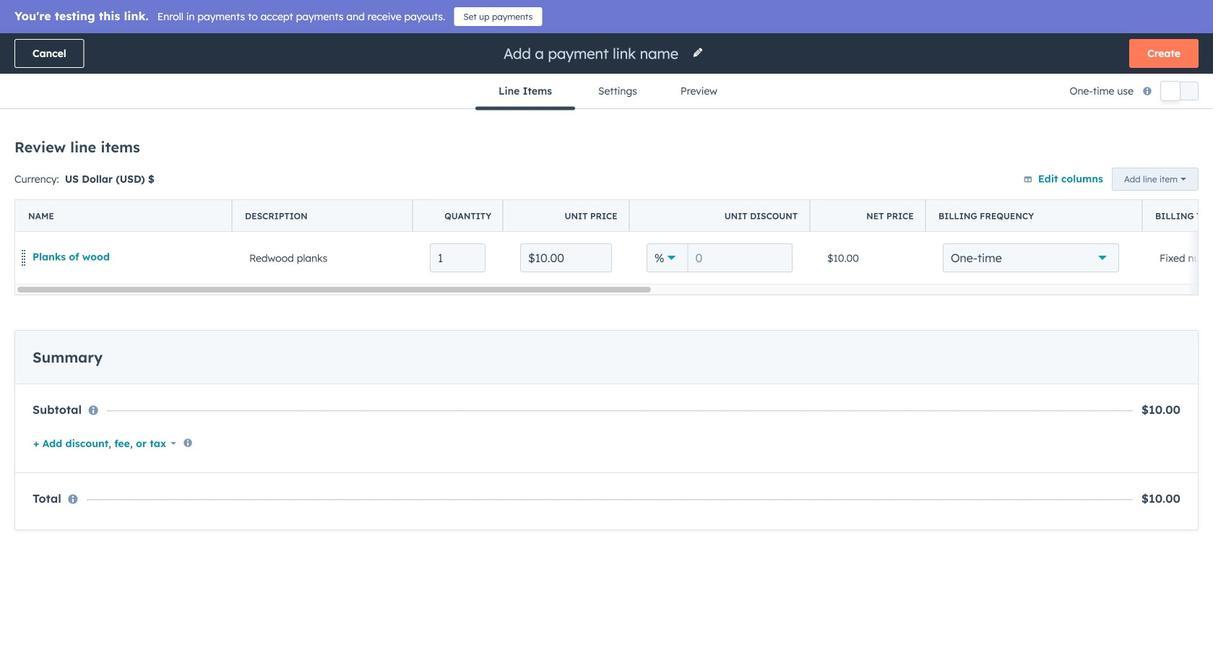 Task type: vqa. For each thing, say whether or not it's contained in the screenshot.
MARKETPLACES ICON
no



Task type: describe. For each thing, give the bounding box(es) containing it.
page section element
[[0, 33, 1213, 110]]

8 press to sort. element from the left
[[1126, 192, 1131, 204]]

6 press to sort. element from the left
[[959, 192, 964, 204]]

3 press to sort. element from the left
[[578, 192, 584, 204]]

6 press to sort. image from the left
[[1039, 192, 1045, 202]]

1 press to sort. element from the left
[[108, 192, 114, 204]]

1 press to sort. image from the left
[[108, 192, 114, 202]]

Search search field
[[35, 138, 324, 167]]

Add a payment link name field
[[502, 44, 684, 63]]

3 press to sort. image from the left
[[693, 192, 698, 202]]

2 press to sort. image from the left
[[578, 192, 584, 202]]

2 press to sort. element from the left
[[402, 192, 407, 204]]

7 press to sort. element from the left
[[1039, 192, 1045, 204]]



Task type: locate. For each thing, give the bounding box(es) containing it.
4 press to sort. image from the left
[[789, 192, 795, 202]]

navigation
[[476, 74, 738, 110]]

press to sort. element
[[108, 192, 114, 204], [402, 192, 407, 204], [578, 192, 584, 204], [693, 192, 698, 204], [789, 192, 795, 204], [959, 192, 964, 204], [1039, 192, 1045, 204], [1126, 192, 1131, 204]]

5 press to sort. element from the left
[[789, 192, 795, 204]]

1 press to sort. image from the left
[[402, 192, 407, 202]]

dialog
[[0, 0, 1213, 671]]

0 text field
[[688, 244, 793, 272]]

1 horizontal spatial press to sort. image
[[1126, 192, 1131, 202]]

4 press to sort. element from the left
[[693, 192, 698, 204]]

column header
[[226, 182, 341, 214], [15, 200, 233, 232], [232, 200, 413, 232], [413, 200, 504, 232], [503, 200, 630, 232], [629, 200, 811, 232], [810, 200, 926, 232], [926, 200, 1143, 232], [1142, 200, 1213, 232]]

navigation inside page section element
[[476, 74, 738, 110]]

press to sort. image
[[402, 192, 407, 202], [1126, 192, 1131, 202]]

None text field
[[430, 244, 486, 272]]

pagination navigation
[[491, 285, 621, 304]]

0 horizontal spatial press to sort. image
[[402, 192, 407, 202]]

2 press to sort. image from the left
[[1126, 192, 1131, 202]]

5 press to sort. image from the left
[[959, 192, 964, 202]]

None text field
[[520, 244, 612, 272]]

press to sort. image
[[108, 192, 114, 202], [578, 192, 584, 202], [693, 192, 698, 202], [789, 192, 795, 202], [959, 192, 964, 202], [1039, 192, 1045, 202]]



